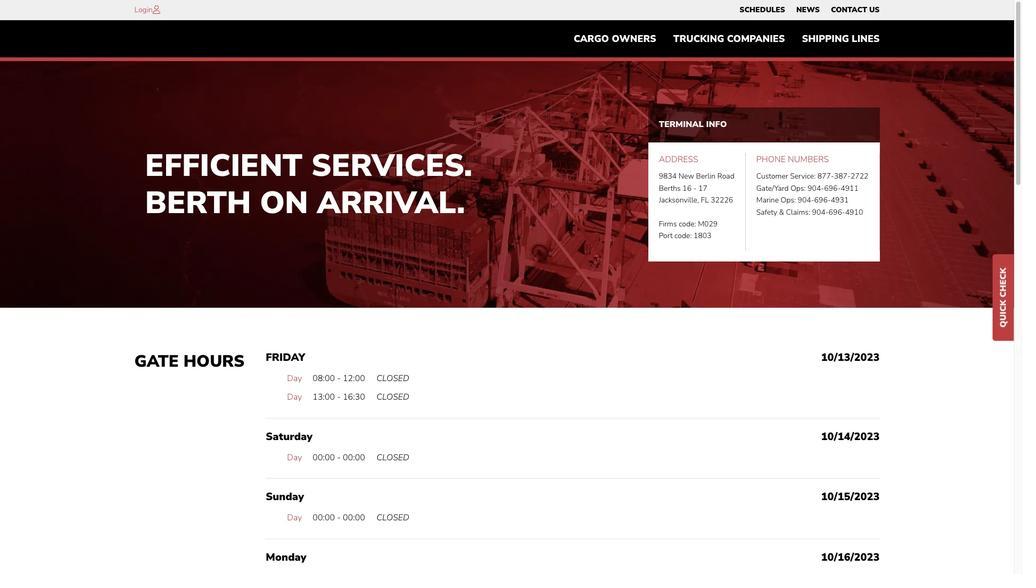 Task type: describe. For each thing, give the bounding box(es) containing it.
1 vertical spatial 696-
[[814, 195, 831, 206]]

- inside 9834 new berlin road berths 16 - 17 jacksonville, fl 32226
[[693, 184, 697, 194]]

services.
[[311, 145, 472, 187]]

0 vertical spatial 696-
[[824, 184, 841, 194]]

16:30
[[343, 392, 365, 404]]

contact us
[[831, 5, 880, 15]]

check
[[998, 268, 1009, 298]]

day for saturday
[[287, 452, 302, 464]]

numbers
[[788, 154, 829, 165]]

trucking
[[673, 33, 724, 45]]

shipping
[[802, 33, 849, 45]]

day for friday
[[287, 373, 302, 385]]

on
[[260, 182, 308, 224]]

companies
[[727, 33, 785, 45]]

gate
[[134, 351, 179, 373]]

day for sunday
[[287, 513, 302, 525]]

menu bar containing cargo owners
[[565, 28, 888, 50]]

1 vertical spatial 904-
[[798, 195, 814, 206]]

08:00 - 12:00
[[313, 373, 365, 385]]

sunday
[[266, 490, 304, 505]]

08:00
[[313, 373, 335, 385]]

news link
[[796, 3, 820, 18]]

- for saturday
[[337, 452, 341, 464]]

9834 new berlin road berths 16 - 17 jacksonville, fl 32226
[[659, 172, 734, 206]]

2 vertical spatial 696-
[[829, 207, 845, 217]]

4931
[[831, 195, 849, 206]]

00:00 - 00:00 for saturday
[[313, 452, 365, 464]]

info
[[706, 119, 727, 131]]

closed for saturday
[[377, 452, 409, 464]]

berlin
[[696, 172, 716, 182]]

contact
[[831, 5, 867, 15]]

monday
[[266, 551, 306, 565]]

2 closed from the top
[[377, 392, 409, 404]]

efficient services. berth on arrival.
[[145, 145, 472, 224]]

lines
[[852, 33, 880, 45]]

387-
[[834, 172, 851, 182]]

1 vertical spatial code:
[[675, 231, 692, 241]]

closed for sunday
[[377, 513, 409, 525]]

quick check link
[[993, 255, 1014, 341]]

trucking companies link
[[665, 28, 793, 50]]

cargo
[[574, 33, 609, 45]]

10/14/2023
[[821, 430, 880, 444]]

terminal info
[[659, 119, 727, 131]]

owners
[[612, 33, 656, 45]]

gate hours
[[134, 351, 244, 373]]

12:00
[[343, 373, 365, 385]]

1803
[[694, 231, 712, 241]]

schedules
[[740, 5, 785, 15]]

cargo owners link
[[565, 28, 665, 50]]

customer
[[756, 172, 788, 182]]

friday
[[266, 351, 305, 365]]

customer service: 877-387-2722 gate/yard ops: 904-696-4911 marine ops: 904-696-4931 safety & claims: 904-696-4910
[[756, 172, 868, 217]]

contact us link
[[831, 3, 880, 18]]



Task type: vqa. For each thing, say whether or not it's contained in the screenshot.
gate hours on the left
yes



Task type: locate. For each thing, give the bounding box(es) containing it.
schedules link
[[740, 3, 785, 18]]

fl
[[701, 195, 709, 206]]

arrival.
[[317, 182, 465, 224]]

us
[[869, 5, 880, 15]]

904- right claims: in the right of the page
[[812, 207, 829, 217]]

news
[[796, 5, 820, 15]]

terminal
[[659, 119, 704, 131]]

2 vertical spatial 904-
[[812, 207, 829, 217]]

4910
[[845, 207, 863, 217]]

shipping lines
[[802, 33, 880, 45]]

port
[[659, 231, 673, 241]]

address
[[659, 154, 698, 165]]

menu bar up shipping
[[734, 3, 885, 18]]

1 vertical spatial menu bar
[[565, 28, 888, 50]]

1 vertical spatial ops:
[[781, 195, 796, 206]]

2 day from the top
[[287, 392, 302, 404]]

3 closed from the top
[[377, 452, 409, 464]]

0 vertical spatial 904-
[[808, 184, 824, 194]]

closed
[[377, 373, 409, 385], [377, 392, 409, 404], [377, 452, 409, 464], [377, 513, 409, 525]]

4 closed from the top
[[377, 513, 409, 525]]

gate/yard
[[756, 184, 789, 194]]

17
[[698, 184, 707, 194]]

1 closed from the top
[[377, 373, 409, 385]]

- for sunday
[[337, 513, 341, 525]]

day
[[287, 373, 302, 385], [287, 392, 302, 404], [287, 452, 302, 464], [287, 513, 302, 525]]

login
[[134, 5, 153, 15]]

10/15/2023
[[821, 490, 880, 505]]

00:00 - 00:00 for sunday
[[313, 513, 365, 525]]

day down sunday
[[287, 513, 302, 525]]

saturday
[[266, 430, 313, 444]]

marine
[[756, 195, 779, 206]]

0 vertical spatial ops:
[[791, 184, 806, 194]]

code: right port
[[675, 231, 692, 241]]

menu bar
[[734, 3, 885, 18], [565, 28, 888, 50]]

closed for friday
[[377, 373, 409, 385]]

road
[[717, 172, 734, 182]]

13:00
[[313, 392, 335, 404]]

ops:
[[791, 184, 806, 194], [781, 195, 796, 206]]

firms code:  m029 port code:  1803
[[659, 219, 718, 241]]

2 00:00 - 00:00 from the top
[[313, 513, 365, 525]]

firms
[[659, 219, 677, 229]]

10/16/2023
[[821, 551, 880, 565]]

00:00 - 00:00
[[313, 452, 365, 464], [313, 513, 365, 525]]

1 00:00 - 00:00 from the top
[[313, 452, 365, 464]]

cargo owners
[[574, 33, 656, 45]]

efficient
[[145, 145, 302, 187]]

m029
[[698, 219, 718, 229]]

code:
[[679, 219, 696, 229], [675, 231, 692, 241]]

0 vertical spatial 00:00 - 00:00
[[313, 452, 365, 464]]

user image
[[153, 5, 160, 14]]

00:00
[[313, 452, 335, 464], [343, 452, 365, 464], [313, 513, 335, 525], [343, 513, 365, 525]]

32226
[[711, 195, 733, 206]]

4911
[[841, 184, 859, 194]]

ops: up &
[[781, 195, 796, 206]]

menu bar down 'schedules' link
[[565, 28, 888, 50]]

service:
[[790, 172, 816, 182]]

3 day from the top
[[287, 452, 302, 464]]

&
[[779, 207, 784, 217]]

day down friday
[[287, 373, 302, 385]]

0 vertical spatial code:
[[679, 219, 696, 229]]

code: up 1803
[[679, 219, 696, 229]]

13:00 - 16:30
[[313, 392, 365, 404]]

1 vertical spatial 00:00 - 00:00
[[313, 513, 365, 525]]

10/13/2023
[[821, 351, 880, 365]]

shipping lines link
[[793, 28, 888, 50]]

877-
[[818, 172, 834, 182]]

claims:
[[786, 207, 810, 217]]

jacksonville,
[[659, 195, 699, 206]]

16
[[683, 184, 692, 194]]

904-
[[808, 184, 824, 194], [798, 195, 814, 206], [812, 207, 829, 217]]

berth
[[145, 182, 251, 224]]

menu bar containing schedules
[[734, 3, 885, 18]]

berths
[[659, 184, 681, 194]]

quick
[[998, 300, 1009, 328]]

phone
[[756, 154, 786, 165]]

9834
[[659, 172, 677, 182]]

1 day from the top
[[287, 373, 302, 385]]

phone numbers
[[756, 154, 829, 165]]

-
[[693, 184, 697, 194], [337, 373, 341, 385], [337, 392, 341, 404], [337, 452, 341, 464], [337, 513, 341, 525]]

hours
[[184, 351, 244, 373]]

login link
[[134, 5, 153, 15]]

696-
[[824, 184, 841, 194], [814, 195, 831, 206], [829, 207, 845, 217]]

0 vertical spatial menu bar
[[734, 3, 885, 18]]

2722
[[851, 172, 868, 182]]

quick check
[[998, 268, 1009, 328]]

safety
[[756, 207, 777, 217]]

- for friday
[[337, 373, 341, 385]]

day down saturday
[[287, 452, 302, 464]]

new
[[679, 172, 694, 182]]

ops: down service:
[[791, 184, 806, 194]]

904- down 877-
[[808, 184, 824, 194]]

trucking companies
[[673, 33, 785, 45]]

day left 13:00
[[287, 392, 302, 404]]

904- up claims: in the right of the page
[[798, 195, 814, 206]]

4 day from the top
[[287, 513, 302, 525]]



